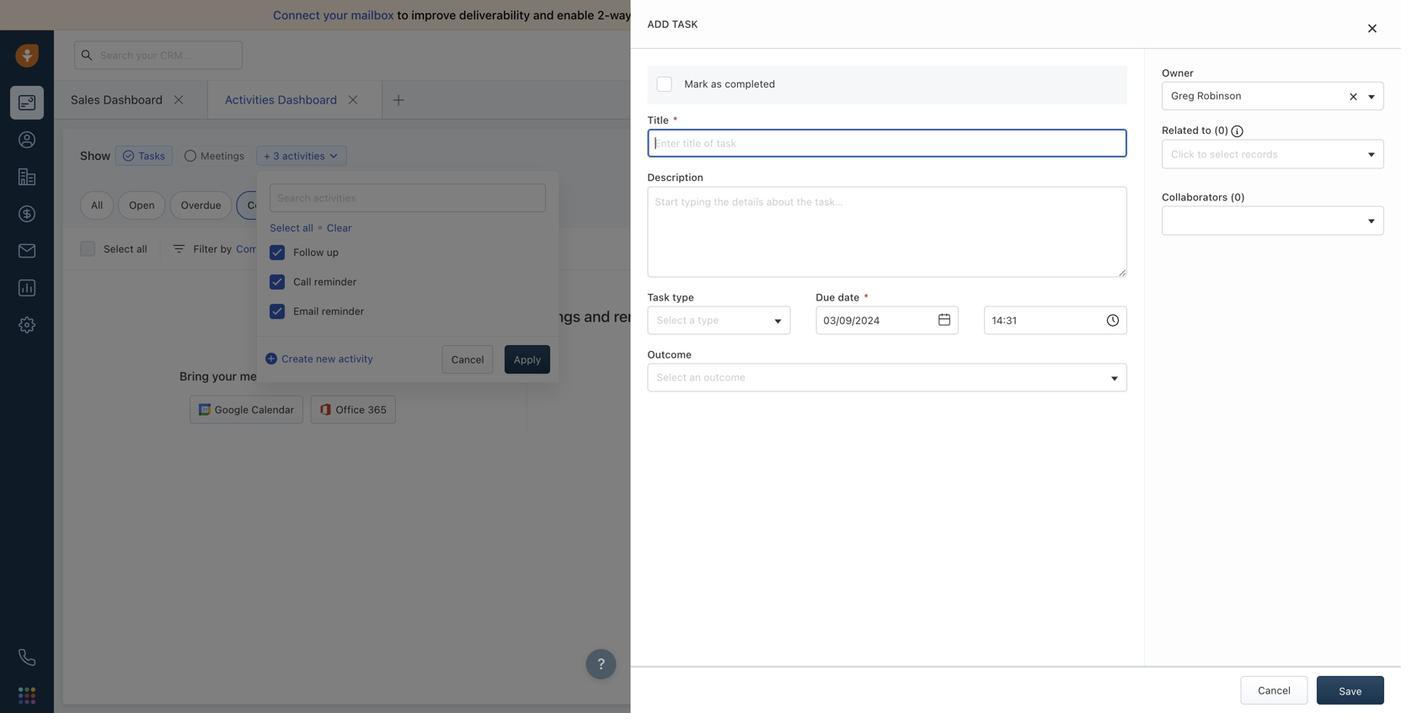 Task type: describe. For each thing, give the bounding box(es) containing it.
your for upcoming
[[364, 308, 395, 326]]

add task inside × tab panel
[[648, 18, 698, 30]]

) for completed ( 0 )
[[316, 199, 320, 211]]

sync
[[635, 8, 661, 22]]

open
[[129, 199, 155, 211]]

save button
[[1318, 677, 1385, 706]]

cancel for apply
[[452, 354, 484, 366]]

zoom button
[[1007, 151, 1074, 171]]

type inside select a type button
[[698, 314, 719, 326]]

1 horizontal spatial and
[[585, 308, 610, 326]]

for
[[336, 243, 349, 255]]

title
[[648, 114, 669, 126]]

greg robinson
[[1172, 90, 1242, 102]]

1 vertical spatial all
[[137, 243, 147, 255]]

select an outcome button
[[648, 364, 1128, 392]]

bring
[[180, 369, 209, 383]]

due
[[816, 291, 836, 303]]

activity
[[339, 353, 373, 365]]

17:00
[[1011, 310, 1037, 322]]

( for completed ( 0 )
[[305, 199, 309, 211]]

here.
[[688, 308, 723, 326]]

date for completed date
[[291, 243, 312, 255]]

description
[[648, 172, 704, 183]]

your for conferencing
[[1051, 133, 1072, 145]]

an
[[690, 372, 701, 384]]

outcome
[[648, 349, 692, 361]]

reminders
[[614, 308, 684, 326]]

0 horizontal spatial meetings
[[240, 369, 292, 383]]

outcome
[[704, 372, 746, 384]]

call reminder
[[294, 276, 357, 288]]

cancel for save
[[1259, 685, 1291, 697]]

suite for bring your meetings into freshsales suite
[[382, 369, 410, 383]]

add link link
[[1176, 658, 1215, 676]]

ends
[[993, 49, 1014, 60]]

show
[[80, 149, 111, 163]]

email
[[294, 306, 319, 317]]

select up the completed date button
[[270, 222, 300, 234]]

filter
[[194, 243, 218, 255]]

connect for connect your mailbox to improve deliverability and enable 2-way sync of email conversations.
[[273, 8, 320, 22]]

1 horizontal spatial (
[[1215, 124, 1219, 136]]

clear
[[327, 222, 352, 234]]

freshsales for into
[[319, 369, 379, 383]]

explore plans
[[1093, 49, 1158, 61]]

to inside × tab panel
[[1202, 124, 1212, 136]]

select a type button
[[648, 306, 791, 335]]

0 for collaborators ( 0 )
[[1235, 191, 1242, 203]]

you
[[1137, 637, 1154, 649]]

into
[[295, 369, 316, 383]]

from
[[743, 369, 769, 383]]

more
[[920, 150, 944, 162]]

due date
[[816, 291, 860, 303]]

sales dashboard
[[71, 93, 163, 107]]

don't
[[1157, 637, 1182, 649]]

join video calls from freshsales suite
[[655, 369, 864, 383]]

+ 3 activities button
[[256, 146, 347, 166]]

add task inside button
[[720, 150, 762, 162]]

your for meetings
[[212, 369, 237, 383]]

close image
[[1369, 24, 1377, 33]]

select all link
[[270, 221, 313, 235]]

connect for connect your conferencing app
[[1007, 133, 1048, 145]]

completed ( 0 )
[[248, 199, 320, 211]]

completed date button
[[232, 242, 336, 256]]

have
[[1185, 637, 1207, 649]]

add inside add link link
[[1176, 659, 1195, 671]]

by
[[221, 243, 232, 255]]

18:00
[[1011, 361, 1038, 373]]

zoom
[[1035, 155, 1062, 167]]

conversations.
[[711, 8, 793, 22]]

meeting
[[855, 150, 893, 162]]

your
[[950, 49, 971, 60]]

calls
[[715, 369, 740, 383]]

connect your mailbox link
[[273, 8, 397, 22]]

microsoft teams
[[1104, 155, 1183, 167]]

video
[[681, 369, 711, 383]]

×
[[1350, 87, 1359, 105]]

0 horizontal spatial select all
[[104, 243, 147, 255]]

up
[[327, 247, 339, 258]]

none text field inside × tab panel
[[985, 306, 1128, 335]]

follow
[[294, 247, 324, 258]]

0 vertical spatial meetings
[[517, 308, 581, 326]]

freshsales for from
[[772, 369, 832, 383]]

select down outcome
[[657, 372, 687, 384]]

completed for completed ( 0 )
[[248, 199, 301, 211]]

1 horizontal spatial 0
[[1219, 124, 1225, 136]]

new
[[316, 353, 336, 365]]

suite for join video calls from freshsales suite
[[835, 369, 864, 383]]

robinson
[[1198, 90, 1242, 102]]

call
[[294, 276, 311, 288]]

cancel button for apply
[[442, 346, 494, 374]]

all
[[91, 199, 103, 211]]

a
[[690, 314, 695, 326]]

links.
[[1230, 637, 1254, 649]]

365
[[368, 404, 387, 416]]

Title text field
[[648, 129, 1128, 158]]

1 horizontal spatial )
[[1225, 124, 1229, 136]]

task
[[648, 291, 670, 303]]

microsoft teams button
[[1078, 151, 1192, 171]]

Start typing the details about the task… text field
[[648, 187, 1128, 278]]

follow up
[[294, 247, 339, 258]]

bring your meetings into freshsales suite
[[180, 369, 410, 383]]

teams
[[1152, 155, 1183, 167]]

2-
[[598, 8, 610, 22]]

way
[[610, 8, 632, 22]]

× dialog
[[631, 0, 1402, 714]]

connect your mailbox to improve deliverability and enable 2-way sync of email conversations.
[[273, 8, 793, 22]]

Search your CRM... text field
[[74, 41, 243, 70]]



Task type: locate. For each thing, give the bounding box(es) containing it.
1 horizontal spatial cancel
[[1259, 685, 1291, 697]]

add down mark as completed
[[720, 150, 739, 162]]

plans
[[1132, 49, 1158, 61]]

reminder down up
[[314, 276, 357, 288]]

1 horizontal spatial date
[[838, 291, 860, 303]]

1 vertical spatial reminder
[[322, 306, 364, 317]]

0 vertical spatial and
[[533, 8, 554, 22]]

in
[[1017, 49, 1025, 60]]

1 horizontal spatial all
[[303, 222, 313, 234]]

cancel down tasks,
[[452, 354, 484, 366]]

Click to select records search field
[[1168, 145, 1363, 163]]

-- text field
[[816, 306, 959, 335]]

select all up the completed date button
[[270, 222, 313, 234]]

suite
[[382, 369, 410, 383], [835, 369, 864, 383]]

+
[[264, 150, 270, 162]]

2 horizontal spatial 0
[[1235, 191, 1242, 203]]

suite up "365"
[[382, 369, 410, 383]]

0 up select all link
[[309, 199, 316, 211]]

cancel button for save
[[1241, 677, 1309, 706]]

join
[[655, 369, 678, 383]]

0 vertical spatial type
[[673, 291, 694, 303]]

× tab panel
[[631, 0, 1402, 714]]

add inside add meeting button
[[833, 150, 852, 162]]

+ 3 activities link
[[264, 148, 340, 164]]

completed for completed date
[[236, 243, 288, 255]]

create
[[282, 353, 313, 365]]

add left the email on the top
[[648, 18, 670, 30]]

0 horizontal spatial and
[[533, 8, 554, 22]]

all down open
[[137, 243, 147, 255]]

3
[[273, 150, 280, 162]]

date right due
[[838, 291, 860, 303]]

to right related
[[1202, 124, 1212, 136]]

0 horizontal spatial )
[[316, 199, 320, 211]]

cancel button
[[442, 346, 494, 374], [1241, 677, 1309, 706]]

0 horizontal spatial 0
[[309, 199, 316, 211]]

) down click to select records search field
[[1242, 191, 1246, 203]]

days
[[1040, 49, 1061, 60]]

1 vertical spatial cancel button
[[1241, 677, 1309, 706]]

0 horizontal spatial connect
[[273, 8, 320, 22]]

dashboard
[[103, 93, 163, 107], [278, 93, 337, 107]]

0 horizontal spatial add task
[[648, 18, 698, 30]]

( for collaborators ( 0 )
[[1231, 191, 1235, 203]]

0 vertical spatial all
[[303, 222, 313, 234]]

select left a
[[657, 314, 687, 326]]

task type
[[648, 291, 694, 303]]

cancel left save button
[[1259, 685, 1291, 697]]

21
[[1028, 49, 1038, 60]]

connect your conferencing app
[[1007, 133, 1160, 145]]

explore
[[1093, 49, 1129, 61]]

your up zoom
[[1051, 133, 1072, 145]]

completed
[[248, 199, 301, 211], [236, 243, 288, 255]]

activities dashboard
[[225, 93, 337, 107]]

0 vertical spatial add task
[[648, 18, 698, 30]]

date inside × tab panel
[[838, 291, 860, 303]]

cancel inside × tab panel
[[1259, 685, 1291, 697]]

completed inside button
[[236, 243, 288, 255]]

1 horizontal spatial dashboard
[[278, 93, 337, 107]]

link
[[1198, 659, 1215, 671]]

0 horizontal spatial dashboard
[[103, 93, 163, 107]]

0 horizontal spatial suite
[[382, 369, 410, 383]]

task
[[672, 18, 698, 30], [742, 150, 762, 162]]

1 horizontal spatial task
[[742, 150, 762, 162]]

1 horizontal spatial meetings
[[517, 308, 581, 326]]

any
[[1210, 637, 1227, 649]]

1 horizontal spatial to
[[1202, 124, 1212, 136]]

1 horizontal spatial type
[[698, 314, 719, 326]]

completed date
[[236, 243, 312, 255]]

select a type
[[657, 314, 719, 326]]

0 right collaborators
[[1235, 191, 1242, 203]]

add left "meeting"
[[833, 150, 852, 162]]

explore plans link
[[1084, 45, 1167, 65]]

add inside 'add task' button
[[720, 150, 739, 162]]

apply
[[514, 354, 541, 366]]

1 vertical spatial select all
[[104, 243, 147, 255]]

date for due date
[[838, 291, 860, 303]]

dashboard up activities
[[278, 93, 337, 107]]

1 vertical spatial and
[[585, 308, 610, 326]]

1 vertical spatial connect
[[1007, 133, 1048, 145]]

to right the mailbox
[[397, 8, 409, 22]]

connect up zoom "button"
[[1007, 133, 1048, 145]]

0 vertical spatial to
[[397, 8, 409, 22]]

2 suite from the left
[[835, 369, 864, 383]]

(
[[1215, 124, 1219, 136], [1231, 191, 1235, 203], [305, 199, 309, 211]]

0
[[1219, 124, 1225, 136], [1235, 191, 1242, 203], [309, 199, 316, 211]]

add inside × tab panel
[[648, 18, 670, 30]]

0 horizontal spatial date
[[291, 243, 312, 255]]

1 horizontal spatial select all
[[270, 222, 313, 234]]

1 vertical spatial task
[[742, 150, 762, 162]]

create new activity link
[[266, 352, 373, 367]]

all up follow
[[303, 222, 313, 234]]

task inside button
[[742, 150, 762, 162]]

your right find
[[364, 308, 395, 326]]

task down completed
[[742, 150, 762, 162]]

date
[[291, 243, 312, 255], [838, 291, 860, 303]]

enable
[[557, 8, 595, 22]]

cancel button down tasks,
[[442, 346, 494, 374]]

date inside button
[[291, 243, 312, 255]]

activities
[[282, 150, 325, 162]]

reminder for call reminder
[[314, 276, 357, 288]]

completed up select all link
[[248, 199, 301, 211]]

type right a
[[698, 314, 719, 326]]

add
[[648, 18, 670, 30], [720, 150, 739, 162], [833, 150, 852, 162], [1176, 659, 1195, 671]]

dashboard right sales
[[103, 93, 163, 107]]

connect left the mailbox
[[273, 8, 320, 22]]

0 vertical spatial connect
[[273, 8, 320, 22]]

freshsales down the activity
[[319, 369, 379, 383]]

tasks,
[[472, 308, 513, 326]]

meetings up the apply button at the left
[[517, 308, 581, 326]]

find your upcoming tasks, meetings and reminders here.
[[331, 308, 723, 326]]

1 horizontal spatial suite
[[835, 369, 864, 383]]

upcoming
[[399, 308, 468, 326]]

your right bring
[[212, 369, 237, 383]]

what's new image
[[1281, 48, 1293, 60]]

+ 3 activities
[[264, 150, 325, 162]]

create new activity
[[282, 353, 373, 365]]

phone image
[[19, 650, 35, 667]]

mailbox
[[351, 8, 394, 22]]

email
[[679, 8, 708, 22]]

add task down completed
[[720, 150, 762, 162]]

meetings up 'calendar'
[[240, 369, 292, 383]]

date down select all link
[[291, 243, 312, 255]]

related
[[1163, 124, 1199, 136]]

) down robinson
[[1225, 124, 1229, 136]]

0 horizontal spatial cancel button
[[442, 346, 494, 374]]

and left reminders
[[585, 308, 610, 326]]

1 horizontal spatial freshsales
[[772, 369, 832, 383]]

mark as completed
[[685, 78, 776, 90]]

find
[[331, 308, 361, 326]]

0 vertical spatial cancel button
[[442, 346, 494, 374]]

0 horizontal spatial task
[[672, 18, 698, 30]]

type up select a type
[[673, 291, 694, 303]]

dashboard for activities dashboard
[[278, 93, 337, 107]]

add task right way
[[648, 18, 698, 30]]

0 vertical spatial date
[[291, 243, 312, 255]]

2 freshsales from the left
[[772, 369, 832, 383]]

) up follow up
[[316, 199, 320, 211]]

reminder
[[314, 276, 357, 288], [322, 306, 364, 317]]

) for collaborators ( 0 )
[[1242, 191, 1246, 203]]

reminder down call reminder
[[322, 306, 364, 317]]

dashboard for sales dashboard
[[103, 93, 163, 107]]

and left enable
[[533, 8, 554, 22]]

0 vertical spatial reminder
[[314, 276, 357, 288]]

add task button
[[691, 142, 770, 170]]

owner
[[1163, 67, 1194, 79]]

greg
[[1172, 90, 1195, 102]]

select all down open
[[104, 243, 147, 255]]

1 vertical spatial date
[[838, 291, 860, 303]]

1 vertical spatial cancel
[[1259, 685, 1291, 697]]

down image
[[328, 150, 340, 162]]

1 vertical spatial add task
[[720, 150, 762, 162]]

meetings
[[201, 150, 245, 162]]

clear link
[[327, 221, 352, 235]]

0 horizontal spatial type
[[673, 291, 694, 303]]

0 horizontal spatial all
[[137, 243, 147, 255]]

select
[[270, 222, 300, 234], [104, 243, 134, 255], [657, 314, 687, 326], [657, 372, 687, 384]]

1 horizontal spatial cancel button
[[1241, 677, 1309, 706]]

2 horizontal spatial (
[[1231, 191, 1235, 203]]

( down robinson
[[1215, 124, 1219, 136]]

0 vertical spatial select all
[[270, 222, 313, 234]]

1 horizontal spatial connect
[[1007, 133, 1048, 145]]

your for mailbox
[[323, 8, 348, 22]]

0 down robinson
[[1219, 124, 1225, 136]]

office
[[336, 404, 365, 416]]

phone element
[[10, 641, 44, 675]]

1 freshsales from the left
[[319, 369, 379, 383]]

0 vertical spatial cancel
[[452, 354, 484, 366]]

2 dashboard from the left
[[278, 93, 337, 107]]

task inside × tab panel
[[672, 18, 698, 30]]

suite down -- text box
[[835, 369, 864, 383]]

cancel button down links.
[[1241, 677, 1309, 706]]

task right sync
[[672, 18, 698, 30]]

1 vertical spatial to
[[1202, 124, 1212, 136]]

add left link
[[1176, 659, 1195, 671]]

your
[[323, 8, 348, 22], [1051, 133, 1072, 145], [364, 308, 395, 326], [212, 369, 237, 383]]

activities
[[225, 93, 275, 107]]

completed
[[725, 78, 776, 90]]

to
[[397, 8, 409, 22], [1202, 124, 1212, 136]]

related to ( 0 )
[[1163, 124, 1232, 136]]

add meeting
[[833, 150, 893, 162]]

select an outcome
[[657, 372, 746, 384]]

0 for completed ( 0 )
[[309, 199, 316, 211]]

your trial ends in 21 days
[[950, 49, 1061, 60]]

1 vertical spatial type
[[698, 314, 719, 326]]

0 vertical spatial task
[[672, 18, 698, 30]]

0 horizontal spatial (
[[305, 199, 309, 211]]

freshsales right from
[[772, 369, 832, 383]]

0 horizontal spatial freshsales
[[319, 369, 379, 383]]

2 horizontal spatial )
[[1242, 191, 1246, 203]]

( right collaborators
[[1231, 191, 1235, 203]]

and
[[533, 8, 554, 22], [585, 308, 610, 326]]

mark
[[685, 78, 709, 90]]

conferencing
[[1075, 133, 1139, 145]]

1 dashboard from the left
[[103, 93, 163, 107]]

( up select all link
[[305, 199, 309, 211]]

Search activities text field
[[270, 184, 546, 212]]

freshworks switcher image
[[19, 688, 35, 705]]

as
[[711, 78, 722, 90]]

select all
[[270, 222, 313, 234], [104, 243, 147, 255]]

collaborators
[[1163, 191, 1228, 203]]

0 horizontal spatial cancel
[[452, 354, 484, 366]]

select down open
[[104, 243, 134, 255]]

your left the mailbox
[[323, 8, 348, 22]]

filter by
[[194, 243, 232, 255]]

office 365 button
[[311, 396, 396, 425]]

collaborators ( 0 )
[[1163, 191, 1246, 203]]

completed right the by
[[236, 243, 288, 255]]

1 suite from the left
[[382, 369, 410, 383]]

1 vertical spatial meetings
[[240, 369, 292, 383]]

google
[[215, 404, 249, 416]]

0 horizontal spatial to
[[397, 8, 409, 22]]

improve
[[412, 8, 456, 22]]

None text field
[[985, 306, 1128, 335]]

0 vertical spatial completed
[[248, 199, 301, 211]]

1 horizontal spatial add task
[[720, 150, 762, 162]]

trial
[[973, 49, 990, 60]]

reminder for email reminder
[[322, 306, 364, 317]]

1 vertical spatial completed
[[236, 243, 288, 255]]



Task type: vqa. For each thing, say whether or not it's contained in the screenshot.
top tick icon
no



